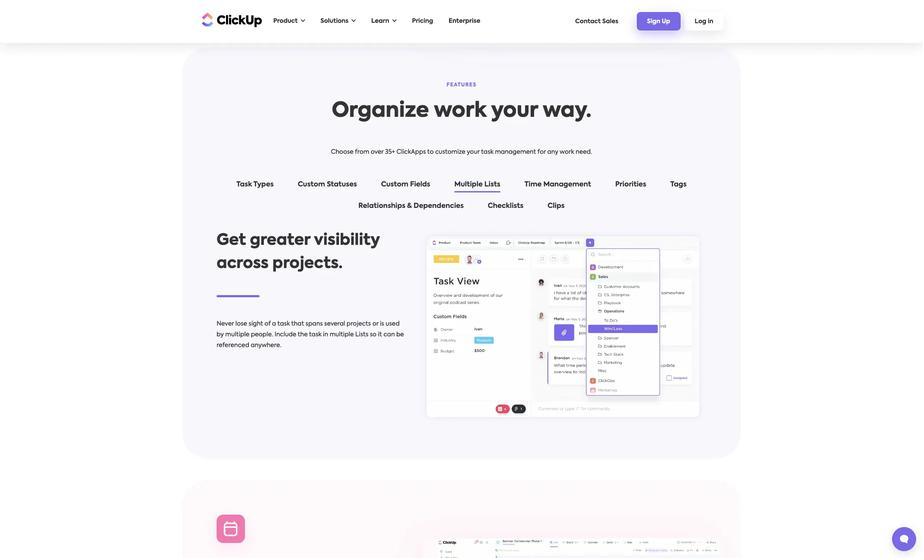 Task type: describe. For each thing, give the bounding box(es) containing it.
0 vertical spatial your
[[491, 101, 538, 122]]

organize work your way.
[[332, 101, 592, 122]]

organize
[[332, 101, 429, 122]]

sight
[[249, 321, 263, 327]]

contact
[[576, 18, 601, 24]]

0 horizontal spatial task
[[278, 321, 290, 327]]

custom for custom statuses
[[298, 181, 325, 188]]

&
[[407, 203, 412, 210]]

to
[[428, 149, 434, 155]]

clickapps
[[397, 149, 426, 155]]

custom fields button
[[373, 179, 439, 194]]

up
[[662, 19, 671, 25]]

35+
[[385, 149, 395, 155]]

get
[[217, 233, 246, 248]]

custom statuses
[[298, 181, 357, 188]]

0 vertical spatial task
[[481, 149, 494, 155]]

solutions
[[321, 18, 349, 24]]

from
[[355, 149, 370, 155]]

used
[[386, 321, 400, 327]]

relationships
[[359, 203, 406, 210]]

1 horizontal spatial in
[[708, 19, 714, 25]]

product button
[[269, 12, 310, 30]]

custom for custom fields
[[381, 181, 409, 188]]

is
[[380, 321, 384, 327]]

so
[[370, 332, 377, 338]]

across
[[217, 256, 269, 272]]

custom statuses button
[[289, 179, 366, 194]]

that
[[291, 321, 304, 327]]

a
[[272, 321, 276, 327]]

tab list containing task types
[[208, 179, 716, 215]]

management
[[544, 181, 592, 188]]

pricing link
[[408, 12, 438, 30]]

choose from over 35+ clickapps to customize your task management for any work need.
[[331, 149, 593, 155]]

people.
[[251, 332, 273, 338]]

time
[[525, 181, 542, 188]]

never
[[217, 321, 234, 327]]

tags button
[[662, 179, 696, 194]]

task types
[[237, 181, 274, 188]]

greater
[[250, 233, 311, 248]]

clips
[[548, 203, 565, 210]]

or
[[373, 321, 379, 327]]

include
[[275, 332, 297, 338]]

fields
[[410, 181, 431, 188]]

relationships & dependencies button
[[350, 201, 473, 215]]

1 vertical spatial your
[[467, 149, 480, 155]]

the
[[298, 332, 308, 338]]

contact sales
[[576, 18, 619, 24]]

checklists
[[488, 203, 524, 210]]

learn
[[372, 18, 390, 24]]

learn button
[[367, 12, 401, 30]]

customize
[[436, 149, 466, 155]]

enterprise link
[[445, 12, 485, 30]]

several
[[325, 321, 345, 327]]

relationships & dependencies
[[359, 203, 464, 210]]



Task type: vqa. For each thing, say whether or not it's contained in the screenshot.
through to the right
no



Task type: locate. For each thing, give the bounding box(es) containing it.
solutions button
[[316, 12, 360, 30]]

of
[[265, 321, 271, 327]]

multiple down several at bottom left
[[330, 332, 354, 338]]

1 vertical spatial task
[[278, 321, 290, 327]]

1 horizontal spatial multiple
[[330, 332, 354, 338]]

types
[[254, 181, 274, 188]]

priorities
[[616, 181, 647, 188]]

1 horizontal spatial your
[[491, 101, 538, 122]]

statuses
[[327, 181, 357, 188]]

referenced
[[217, 343, 249, 349]]

lists inside never lose sight of a task that spans several projects or is used by multiple people. include the task in multiple lists so it can be referenced anywhere.
[[356, 332, 369, 338]]

0 horizontal spatial work
[[434, 101, 487, 122]]

0 horizontal spatial in
[[323, 332, 328, 338]]

multiple
[[225, 332, 250, 338], [330, 332, 354, 338]]

sales
[[603, 18, 619, 24]]

0 vertical spatial lists
[[485, 181, 501, 188]]

work right any
[[560, 149, 575, 155]]

enterprise
[[449, 18, 481, 24]]

1 custom from the left
[[298, 181, 325, 188]]

0 horizontal spatial lists
[[356, 332, 369, 338]]

log in
[[695, 19, 714, 25]]

0 horizontal spatial custom
[[298, 181, 325, 188]]

in
[[708, 19, 714, 25], [323, 332, 328, 338]]

priorities button
[[607, 179, 655, 194]]

task right a
[[278, 321, 290, 327]]

checklists button
[[480, 201, 533, 215]]

custom
[[298, 181, 325, 188], [381, 181, 409, 188]]

0 horizontal spatial your
[[467, 149, 480, 155]]

anywhere.
[[251, 343, 282, 349]]

0 vertical spatial in
[[708, 19, 714, 25]]

2 custom from the left
[[381, 181, 409, 188]]

lists down projects at bottom left
[[356, 332, 369, 338]]

sign
[[648, 19, 661, 25]]

work
[[434, 101, 487, 122], [560, 149, 575, 155]]

need.
[[576, 149, 593, 155]]

in down several at bottom left
[[323, 332, 328, 338]]

2 horizontal spatial task
[[481, 149, 494, 155]]

management
[[495, 149, 537, 155]]

time management
[[525, 181, 592, 188]]

lists right multiple at top
[[485, 181, 501, 188]]

way.
[[543, 101, 592, 122]]

task left management
[[481, 149, 494, 155]]

1 multiple from the left
[[225, 332, 250, 338]]

multiple lists
[[455, 181, 501, 188]]

log in link
[[685, 12, 724, 30]]

never lose sight of a task that spans several projects or is used by multiple people. include the task in multiple lists so it can be referenced anywhere.
[[217, 321, 404, 349]]

projects.
[[273, 256, 343, 272]]

task
[[481, 149, 494, 155], [278, 321, 290, 327], [309, 332, 322, 338]]

over
[[371, 149, 384, 155]]

your up management
[[491, 101, 538, 122]]

clickup image
[[200, 11, 262, 28]]

any
[[548, 149, 559, 155]]

tab list
[[208, 179, 716, 215]]

can
[[384, 332, 395, 338]]

sign up button
[[637, 12, 681, 30]]

dependencies
[[414, 203, 464, 210]]

tags
[[671, 181, 687, 188]]

be
[[397, 332, 404, 338]]

1 vertical spatial in
[[323, 332, 328, 338]]

task view multiple lists image
[[420, 229, 707, 425]]

custom left statuses
[[298, 181, 325, 188]]

in inside never lose sight of a task that spans several projects or is used by multiple people. include the task in multiple lists so it can be referenced anywhere.
[[323, 332, 328, 338]]

lose
[[236, 321, 247, 327]]

custom fields
[[381, 181, 431, 188]]

multiple
[[455, 181, 483, 188]]

work down features
[[434, 101, 487, 122]]

product
[[274, 18, 298, 24]]

projects
[[347, 321, 371, 327]]

0 horizontal spatial multiple
[[225, 332, 250, 338]]

for
[[538, 149, 546, 155]]

sign up
[[648, 19, 671, 25]]

spans
[[306, 321, 323, 327]]

lists
[[485, 181, 501, 188], [356, 332, 369, 338]]

get greater visibility across projects.
[[217, 233, 380, 272]]

1 vertical spatial lists
[[356, 332, 369, 338]]

in right log
[[708, 19, 714, 25]]

choose
[[331, 149, 354, 155]]

multiple lists button
[[446, 179, 509, 194]]

1 vertical spatial work
[[560, 149, 575, 155]]

task
[[237, 181, 252, 188]]

1 horizontal spatial task
[[309, 332, 322, 338]]

task down spans
[[309, 332, 322, 338]]

multiple down lose on the left
[[225, 332, 250, 338]]

2 vertical spatial task
[[309, 332, 322, 338]]

features
[[447, 82, 477, 88]]

time management button
[[516, 179, 600, 194]]

2 multiple from the left
[[330, 332, 354, 338]]

clips button
[[539, 201, 574, 215]]

it
[[378, 332, 382, 338]]

1 horizontal spatial work
[[560, 149, 575, 155]]

contact sales button
[[571, 14, 623, 29]]

1 horizontal spatial lists
[[485, 181, 501, 188]]

0 vertical spatial work
[[434, 101, 487, 122]]

lists inside multiple lists button
[[485, 181, 501, 188]]

task types button
[[228, 179, 283, 194]]

log
[[695, 19, 707, 25]]

visibility
[[314, 233, 380, 248]]

custom up relationships
[[381, 181, 409, 188]]

your right customize
[[467, 149, 480, 155]]

1 horizontal spatial custom
[[381, 181, 409, 188]]

your
[[491, 101, 538, 122], [467, 149, 480, 155]]

by
[[217, 332, 224, 338]]

pricing
[[412, 18, 434, 24]]



